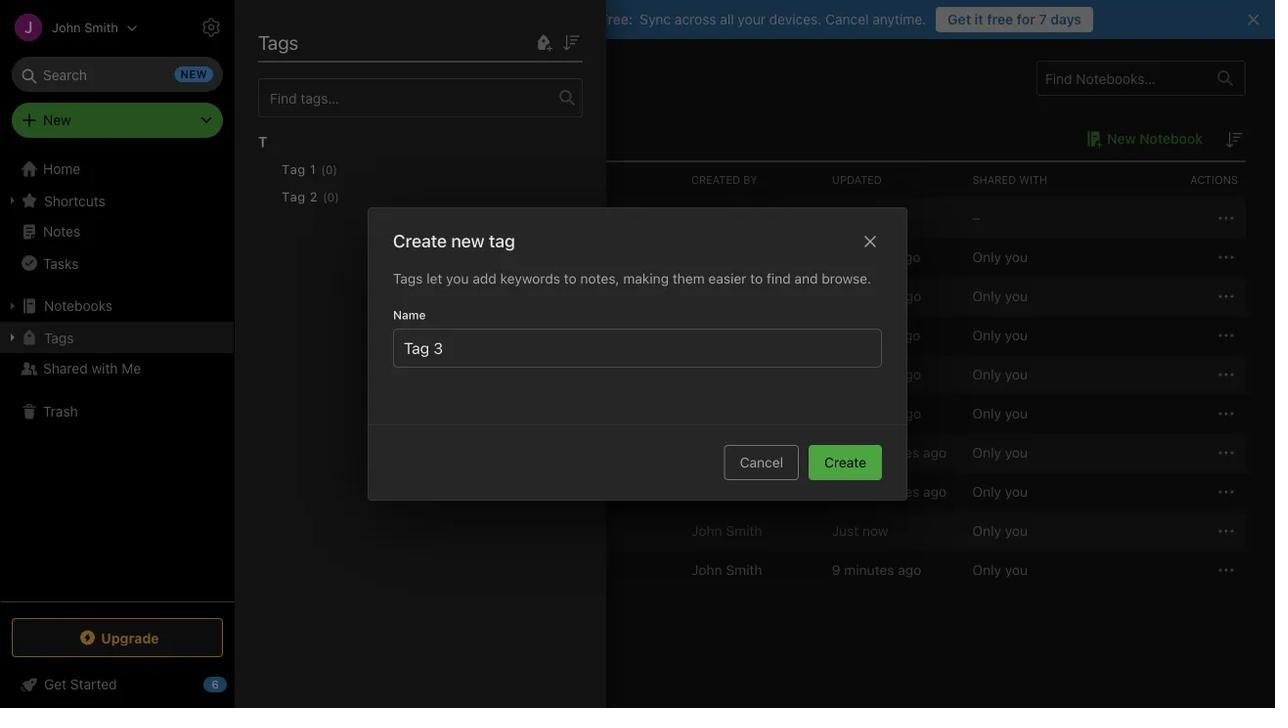 Task type: describe. For each thing, give the bounding box(es) containing it.
it
[[975, 11, 984, 27]]

ago for note 3
[[898, 327, 921, 343]]

1 vertical spatial notebooks
[[44, 298, 113, 314]]

4
[[359, 367, 368, 383]]

tree containing home
[[0, 154, 235, 601]]

you for note 7
[[1006, 445, 1028, 461]]

let
[[427, 271, 443, 287]]

try evernote personal for free: sync across all your devices. cancel anytime.
[[433, 11, 927, 27]]

created by button
[[684, 162, 825, 198]]

only you for note 1
[[973, 249, 1028, 265]]

now for only you
[[863, 523, 889, 539]]

notebook
[[275, 130, 340, 147]]

you inside note 9 row
[[1006, 523, 1028, 539]]

minutes inside note 7 row
[[870, 445, 920, 461]]

you for note 3
[[1006, 327, 1028, 343]]

smith inside first notebook row
[[726, 210, 763, 226]]

for for free:
[[579, 11, 597, 27]]

few for note 7 row on the bottom of page
[[844, 445, 866, 461]]

evernote
[[458, 11, 515, 27]]

with
[[1020, 174, 1048, 186]]

minutes for note 1
[[844, 249, 894, 265]]

9 inside first notebook row
[[427, 210, 436, 226]]

a for note 8 row at the bottom of the page
[[832, 484, 840, 500]]

note 2 button
[[296, 285, 367, 308]]

shortcuts
[[44, 193, 105, 209]]

days
[[1051, 11, 1082, 27]]

devices.
[[770, 11, 822, 27]]

shared with me link
[[0, 353, 234, 385]]

create new tag
[[393, 230, 515, 251]]

minutes inside note 8 row
[[870, 484, 920, 500]]

new for new notebook
[[1108, 131, 1137, 147]]

5 for 4
[[832, 366, 841, 383]]

you for note 5
[[1006, 406, 1028, 422]]

9 minutes ago for things to do
[[832, 562, 922, 578]]

ago for things to do
[[899, 562, 922, 578]]

7 minutes ago for note 1
[[832, 249, 921, 265]]

cancel inside button
[[740, 455, 784, 471]]

created
[[692, 174, 741, 186]]

only you for note 7
[[973, 445, 1028, 461]]

smith for note 2 button
[[726, 288, 763, 304]]

sync
[[640, 11, 671, 27]]

1 notebook
[[264, 130, 340, 147]]

note 4 button
[[296, 363, 368, 387]]

only for note 1
[[973, 249, 1002, 265]]

notebooks element
[[235, 39, 1276, 708]]

john for note 8 button
[[692, 484, 723, 500]]

browse.
[[822, 271, 872, 287]]

first notebook ( 9 )
[[324, 210, 441, 226]]

ago inside note 8 row
[[924, 484, 947, 500]]

tag
[[489, 230, 515, 251]]

upgrade
[[101, 630, 159, 646]]

8
[[359, 484, 368, 500]]

try
[[433, 11, 454, 27]]

new button
[[12, 103, 223, 138]]

only you for note 4
[[973, 366, 1028, 383]]

ago for note 4
[[898, 366, 922, 383]]

shared with button
[[965, 162, 1106, 198]]

only for note 3
[[973, 327, 1002, 343]]

row group inside notebooks element
[[264, 199, 1247, 590]]

minutes for note 2
[[845, 288, 895, 304]]

shared with
[[973, 174, 1048, 186]]

notebook for new
[[1140, 131, 1204, 147]]

do
[[388, 562, 404, 579]]

9 inside button
[[359, 523, 368, 539]]

minutes for note 3
[[844, 327, 894, 343]]

note for note 1
[[325, 249, 355, 265]]

first
[[324, 210, 352, 226]]

you inside note 8 row
[[1006, 484, 1028, 500]]

ago for note 1
[[898, 249, 921, 265]]

smith for note 9 button on the left of the page
[[726, 523, 763, 539]]

name
[[393, 308, 426, 322]]

get it free for 7 days button
[[937, 7, 1094, 32]]

things to do button
[[296, 559, 404, 582]]

across
[[675, 11, 717, 27]]

all
[[720, 11, 734, 27]]

7 inside note 1 row
[[832, 249, 840, 265]]

note 8
[[325, 484, 368, 500]]

only for things to do
[[973, 562, 1002, 578]]

updated button
[[825, 162, 965, 198]]

notebooks link
[[0, 291, 234, 322]]

tags let you add keywords to notes, making them easier to find and browse.
[[393, 271, 872, 287]]

john smith inside first notebook row
[[692, 210, 763, 226]]

2 for note
[[359, 288, 367, 305]]

john for note 4 button
[[692, 366, 723, 383]]

note 4 row
[[264, 355, 1247, 394]]

note 4
[[325, 367, 368, 383]]

2 horizontal spatial to
[[751, 271, 763, 287]]

a few minutes ago for note 7 row on the bottom of page
[[832, 445, 947, 461]]

things
[[325, 562, 368, 579]]

2 horizontal spatial tags
[[393, 271, 423, 287]]

Name text field
[[402, 330, 874, 367]]

tasks button
[[0, 248, 234, 279]]

settings image
[[200, 16, 223, 39]]

7 inside note 3 row
[[832, 327, 840, 343]]

john for note 9 button on the left of the page
[[692, 523, 723, 539]]

9 inside things to do row
[[832, 562, 841, 578]]

upgrade button
[[12, 618, 223, 658]]

for for 7
[[1017, 11, 1036, 27]]

5 for 5
[[832, 406, 841, 422]]

shortcuts button
[[0, 185, 234, 216]]

Find Notebooks… text field
[[1038, 62, 1206, 94]]

note 5
[[325, 406, 367, 422]]

Search text field
[[25, 57, 209, 92]]

only for note 4
[[973, 366, 1002, 383]]

just now for –
[[832, 210, 889, 226]]

you for note 1
[[1006, 249, 1028, 265]]

( for 2
[[323, 190, 327, 204]]

only inside note 9 row
[[973, 523, 1002, 539]]

things to do row
[[264, 551, 1247, 590]]

note for note 7
[[325, 445, 355, 461]]

by
[[744, 174, 758, 186]]

only you for note 5
[[973, 406, 1028, 422]]

( for 1
[[321, 163, 326, 177]]

free
[[988, 11, 1014, 27]]

john smith for note 9 button on the left of the page
[[692, 523, 763, 539]]

0 horizontal spatial 1
[[264, 130, 271, 147]]

title button
[[264, 162, 684, 198]]

new
[[451, 230, 485, 251]]

note 3
[[325, 328, 367, 344]]

t
[[258, 133, 268, 150]]

home
[[43, 161, 80, 177]]

expand notebooks image
[[5, 298, 21, 314]]

your
[[738, 11, 766, 27]]

and
[[795, 271, 818, 287]]

–
[[973, 210, 981, 226]]

just now for only you
[[832, 523, 889, 539]]

new notebook
[[1108, 131, 1204, 147]]

1 horizontal spatial to
[[564, 271, 577, 287]]

tags inside button
[[44, 330, 74, 346]]

notes,
[[581, 271, 620, 287]]

created by
[[692, 174, 758, 186]]

with
[[91, 361, 118, 377]]

few for note 8 row at the bottom of the page
[[844, 484, 866, 500]]

actions button
[[1106, 162, 1247, 198]]

updated
[[832, 174, 882, 186]]

create for create
[[825, 455, 867, 471]]

Find tags… text field
[[259, 85, 560, 111]]

note 5 button
[[296, 402, 367, 426]]

trash link
[[0, 396, 234, 428]]

to inside button
[[371, 562, 384, 579]]

ago inside note 7 row
[[924, 445, 947, 461]]

get it free for 7 days
[[948, 11, 1082, 27]]

note 1
[[325, 249, 365, 265]]

minutes for note 5
[[844, 406, 895, 422]]

2 for tag
[[310, 189, 318, 204]]



Task type: vqa. For each thing, say whether or not it's contained in the screenshot.
WHAT'S NEW FIELD
no



Task type: locate. For each thing, give the bounding box(es) containing it.
2 john from the top
[[692, 288, 723, 304]]

2 note from the top
[[325, 288, 355, 305]]

only you
[[973, 249, 1028, 265], [973, 288, 1028, 304], [973, 327, 1028, 343], [973, 366, 1028, 383], [973, 406, 1028, 422], [973, 445, 1028, 461], [973, 484, 1028, 500], [973, 523, 1028, 539], [973, 562, 1028, 578]]

1 horizontal spatial 1
[[310, 162, 316, 177]]

7 minutes ago inside note 3 row
[[832, 327, 921, 343]]

new up the home
[[43, 112, 71, 128]]

notebooks down tasks
[[44, 298, 113, 314]]

home link
[[0, 154, 235, 185]]

2 7 minutes ago from the top
[[832, 327, 921, 343]]

1 horizontal spatial create
[[825, 455, 867, 471]]

1 vertical spatial tag
[[282, 189, 306, 204]]

7 left days
[[1040, 11, 1048, 27]]

1 few from the top
[[844, 445, 866, 461]]

5 note from the top
[[325, 406, 355, 422]]

smith down easier
[[726, 288, 763, 304]]

0 for tag 2
[[327, 190, 335, 204]]

only
[[973, 249, 1002, 265], [973, 288, 1002, 304], [973, 327, 1002, 343], [973, 366, 1002, 383], [973, 406, 1002, 422], [973, 445, 1002, 461], [973, 484, 1002, 500], [973, 523, 1002, 539], [973, 562, 1002, 578]]

smith down note 9 row
[[726, 562, 763, 578]]

1 horizontal spatial new
[[1108, 131, 1137, 147]]

john smith down note 5 "row"
[[692, 445, 763, 461]]

making
[[624, 271, 669, 287]]

5 inside button
[[359, 406, 367, 422]]

personal
[[519, 11, 575, 27]]

get
[[948, 11, 972, 27]]

0 horizontal spatial for
[[579, 11, 597, 27]]

just for –
[[832, 210, 859, 226]]

( up tag 2 ( 0 )
[[321, 163, 326, 177]]

now
[[863, 210, 889, 226], [863, 523, 889, 539]]

0 vertical spatial a
[[832, 445, 840, 461]]

notebook for first
[[355, 210, 417, 226]]

new
[[43, 112, 71, 128], [1108, 131, 1137, 147]]

4 smith from the top
[[726, 366, 763, 383]]

tags button
[[0, 322, 234, 353]]

5 minutes ago
[[832, 366, 922, 383], [832, 406, 922, 422]]

5 smith from the top
[[726, 445, 763, 461]]

0 vertical spatial notebook
[[1140, 131, 1204, 147]]

0 vertical spatial 7 minutes ago
[[832, 249, 921, 265]]

1 horizontal spatial notebook
[[1140, 131, 1204, 147]]

1 vertical spatial (
[[323, 190, 327, 204]]

1 vertical spatial just now
[[832, 523, 889, 539]]

1 vertical spatial new
[[1108, 131, 1137, 147]]

9 up create new tag
[[427, 210, 436, 226]]

0 horizontal spatial to
[[371, 562, 384, 579]]

ago inside note 5 "row"
[[898, 406, 922, 422]]

9
[[427, 210, 436, 226], [832, 288, 841, 304], [359, 523, 368, 539], [832, 562, 841, 578]]

7 minutes ago up browse. on the right top of page
[[832, 249, 921, 265]]

you inside note 1 row
[[1006, 249, 1028, 265]]

note 9 button
[[296, 520, 368, 543]]

notebook inside first notebook row
[[355, 210, 417, 226]]

only inside note 1 row
[[973, 249, 1002, 265]]

7 only from the top
[[973, 484, 1002, 500]]

only you inside note 2 row
[[973, 288, 1028, 304]]

note left 3
[[325, 328, 355, 344]]

0 for tag 1
[[326, 163, 333, 177]]

4 john smith from the top
[[692, 366, 763, 383]]

2 vertical spatial 1
[[359, 249, 365, 265]]

tasks
[[43, 255, 79, 271]]

note 8 button
[[296, 480, 368, 504]]

5 minutes ago inside the note 4 row
[[832, 366, 922, 383]]

1 vertical spatial 7 minutes ago
[[832, 327, 921, 343]]

( up first
[[323, 190, 327, 204]]

1
[[264, 130, 271, 147], [310, 162, 316, 177], [359, 249, 365, 265]]

1 vertical spatial create
[[825, 455, 867, 471]]

6 john smith from the top
[[692, 484, 763, 500]]

note 7 row
[[264, 433, 1247, 473]]

john smith for note 3 button
[[692, 327, 763, 343]]

few down create button
[[844, 484, 866, 500]]

things to do
[[325, 562, 404, 579]]

just for only you
[[832, 523, 859, 539]]

0 vertical spatial notebooks
[[264, 67, 358, 90]]

1 smith from the top
[[726, 210, 763, 226]]

9 minutes ago for note 2
[[832, 288, 922, 304]]

1 vertical spatial notebook
[[355, 210, 417, 226]]

just now up the close image
[[832, 210, 889, 226]]

to left the do
[[371, 562, 384, 579]]

7 down browse. on the right top of page
[[832, 327, 840, 343]]

note down note 1
[[325, 288, 355, 305]]

smith for note 8 button
[[726, 484, 763, 500]]

1 just now from the top
[[832, 210, 889, 226]]

8 only you from the top
[[973, 523, 1028, 539]]

0 horizontal spatial cancel
[[740, 455, 784, 471]]

minutes
[[844, 249, 894, 265], [845, 288, 895, 304], [844, 327, 894, 343], [844, 366, 895, 383], [844, 406, 895, 422], [870, 445, 920, 461], [870, 484, 920, 500], [845, 562, 895, 578]]

smith down cancel button
[[726, 484, 763, 500]]

john inside note 3 row
[[692, 327, 723, 343]]

actions
[[1191, 174, 1239, 186]]

john smith down "created by"
[[692, 210, 763, 226]]

only for note 2
[[973, 288, 1002, 304]]

john smith for note 8 button
[[692, 484, 763, 500]]

note inside "row"
[[325, 406, 355, 422]]

note left 8
[[325, 484, 355, 500]]

0 vertical spatial just now
[[832, 210, 889, 226]]

7
[[1040, 11, 1048, 27], [832, 249, 840, 265], [832, 327, 840, 343], [359, 445, 367, 461]]

you for note 4
[[1006, 366, 1028, 383]]

None search field
[[25, 57, 209, 92]]

note 3 button
[[296, 324, 367, 347]]

a down create button
[[832, 484, 840, 500]]

free:
[[600, 11, 633, 27]]

1 vertical spatial tags
[[393, 271, 423, 287]]

only for note 5
[[973, 406, 1002, 422]]

for inside button
[[1017, 11, 1036, 27]]

john for things to do button
[[692, 562, 723, 578]]

row group containing john smith
[[264, 199, 1247, 590]]

2 vertical spatial )
[[436, 210, 441, 226]]

john smith inside the note 4 row
[[692, 366, 763, 383]]

tag up tag 2 ( 0 )
[[282, 162, 306, 177]]

0 vertical spatial few
[[844, 445, 866, 461]]

only you inside things to do row
[[973, 562, 1028, 578]]

note 9
[[325, 523, 368, 539]]

ago inside note 3 row
[[898, 327, 921, 343]]

4 note from the top
[[325, 367, 355, 383]]

john smith for note 4 button
[[692, 366, 763, 383]]

you
[[1006, 249, 1028, 265], [446, 271, 469, 287], [1006, 288, 1028, 304], [1006, 327, 1028, 343], [1006, 366, 1028, 383], [1006, 406, 1028, 422], [1006, 445, 1028, 461], [1006, 484, 1028, 500], [1006, 523, 1028, 539], [1006, 562, 1028, 578]]

0 horizontal spatial notebooks
[[44, 298, 113, 314]]

0 horizontal spatial create
[[393, 230, 447, 251]]

cell inside notebooks element
[[684, 394, 825, 433]]

8 smith from the top
[[726, 562, 763, 578]]

smith
[[726, 210, 763, 226], [726, 288, 763, 304], [726, 327, 763, 343], [726, 366, 763, 383], [726, 445, 763, 461], [726, 484, 763, 500], [726, 523, 763, 539], [726, 562, 763, 578]]

minutes inside the note 4 row
[[844, 366, 895, 383]]

) for first notebook ( 9 )
[[436, 210, 441, 226]]

title
[[272, 174, 301, 186]]

just inside note 9 row
[[832, 523, 859, 539]]

1 vertical spatial a few minutes ago
[[832, 484, 947, 500]]

2 just from the top
[[832, 523, 859, 539]]

5 minutes ago inside note 5 "row"
[[832, 406, 922, 422]]

( inside first notebook row
[[422, 210, 427, 226]]

notes link
[[0, 216, 234, 248]]

9 down 8
[[359, 523, 368, 539]]

note 8 row
[[264, 473, 1247, 512]]

1 for from the left
[[579, 11, 597, 27]]

2 down tag 1 ( 0 )
[[310, 189, 318, 204]]

tags
[[258, 30, 299, 53], [393, 271, 423, 287], [44, 330, 74, 346]]

smith down note 2 row
[[726, 327, 763, 343]]

note
[[325, 249, 355, 265], [325, 288, 355, 305], [325, 328, 355, 344], [325, 367, 355, 383], [325, 406, 355, 422], [325, 445, 355, 461], [325, 484, 355, 500], [325, 523, 355, 539]]

1 vertical spatial 0
[[327, 190, 335, 204]]

0 up tag 2 ( 0 )
[[326, 163, 333, 177]]

john smith for things to do button
[[692, 562, 763, 578]]

a few minutes ago for note 8 row at the bottom of the page
[[832, 484, 947, 500]]

cell
[[684, 394, 825, 433]]

( inside tag 1 ( 0 )
[[321, 163, 326, 177]]

a few minutes ago
[[832, 445, 947, 461], [832, 484, 947, 500]]

7 minutes ago for note 3
[[832, 327, 921, 343]]

just inside first notebook row
[[832, 210, 859, 226]]

) inside first notebook row
[[436, 210, 441, 226]]

a right cancel button
[[832, 445, 840, 461]]

minutes inside note 2 row
[[845, 288, 895, 304]]

smith inside note 3 row
[[726, 327, 763, 343]]

to left notes,
[[564, 271, 577, 287]]

me
[[122, 361, 141, 377]]

ago
[[898, 249, 921, 265], [899, 288, 922, 304], [898, 327, 921, 343], [898, 366, 922, 383], [898, 406, 922, 422], [924, 445, 947, 461], [924, 484, 947, 500], [899, 562, 922, 578]]

cancel button
[[725, 445, 799, 480]]

2 now from the top
[[863, 523, 889, 539]]

1 horizontal spatial notebooks
[[264, 67, 358, 90]]

2 john smith from the top
[[692, 288, 763, 304]]

0 vertical spatial new
[[43, 112, 71, 128]]

2 vertical spatial tags
[[44, 330, 74, 346]]

2 inside button
[[359, 288, 367, 305]]

1 a few minutes ago from the top
[[832, 445, 947, 461]]

shared with me
[[43, 361, 141, 377]]

0 horizontal spatial 2
[[310, 189, 318, 204]]

5
[[832, 366, 841, 383], [832, 406, 841, 422], [359, 406, 367, 422]]

5 minutes ago for note 5
[[832, 406, 922, 422]]

them
[[673, 271, 705, 287]]

for left free:
[[579, 11, 597, 27]]

you for things to do
[[1006, 562, 1028, 578]]

john smith down note 8 row at the bottom of the page
[[692, 523, 763, 539]]

) for tag 1 ( 0 )
[[333, 163, 338, 177]]

) up first
[[335, 190, 339, 204]]

3 only you from the top
[[973, 327, 1028, 343]]

now down create button
[[863, 523, 889, 539]]

john smith inside note 9 row
[[692, 523, 763, 539]]

1 vertical spatial 1
[[310, 162, 316, 177]]

2 9 minutes ago from the top
[[832, 562, 922, 578]]

tags left let
[[393, 271, 423, 287]]

1 5 minutes ago from the top
[[832, 366, 922, 383]]

tree
[[0, 154, 235, 601]]

8 john from the top
[[692, 562, 723, 578]]

1 horizontal spatial for
[[1017, 11, 1036, 27]]

john smith inside note 3 row
[[692, 327, 763, 343]]

to left find
[[751, 271, 763, 287]]

7 minutes ago inside note 1 row
[[832, 249, 921, 265]]

1 john smith from the top
[[692, 210, 763, 226]]

new inside popup button
[[43, 112, 71, 128]]

5 only from the top
[[973, 406, 1002, 422]]

keywords
[[501, 271, 561, 287]]

create right cancel button
[[825, 455, 867, 471]]

) inside tag 2 ( 0 )
[[335, 190, 339, 204]]

) up tag 2 ( 0 )
[[333, 163, 338, 177]]

close image
[[859, 230, 883, 253]]

5 john smith from the top
[[692, 445, 763, 461]]

you inside note 2 row
[[1006, 288, 1028, 304]]

notebook up actions button
[[1140, 131, 1204, 147]]

note up note 7
[[325, 406, 355, 422]]

cancel right devices.
[[826, 11, 869, 27]]

create new tag image
[[532, 31, 556, 54]]

only you inside note 9 row
[[973, 523, 1028, 539]]

a for note 7 row on the bottom of page
[[832, 445, 840, 461]]

) for tag 2 ( 0 )
[[335, 190, 339, 204]]

john smith for "note 7" button
[[692, 445, 763, 461]]

note for note 8
[[325, 484, 355, 500]]

note 9 row
[[264, 512, 1247, 551]]

t row group
[[258, 117, 599, 239]]

row group
[[264, 199, 1247, 590]]

note down note 8
[[325, 523, 355, 539]]

now for –
[[863, 210, 889, 226]]

cancel
[[826, 11, 869, 27], [740, 455, 784, 471]]

1 inside button
[[359, 249, 365, 265]]

now inside note 9 row
[[863, 523, 889, 539]]

minutes inside things to do row
[[845, 562, 895, 578]]

only inside the note 4 row
[[973, 366, 1002, 383]]

just up the close image
[[832, 210, 859, 226]]

note for note 3
[[325, 328, 355, 344]]

1 vertical spatial )
[[335, 190, 339, 204]]

just now inside note 9 row
[[832, 523, 889, 539]]

3 john from the top
[[692, 327, 723, 343]]

note for note 5
[[325, 406, 355, 422]]

1 only you from the top
[[973, 249, 1028, 265]]

smith inside note 9 row
[[726, 523, 763, 539]]

notebook
[[1140, 131, 1204, 147], [355, 210, 417, 226]]

1 up tag 2 ( 0 )
[[310, 162, 316, 177]]

5 only you from the top
[[973, 406, 1028, 422]]

7 only you from the top
[[973, 484, 1028, 500]]

9 minutes ago inside things to do row
[[832, 562, 922, 578]]

john inside note 9 row
[[692, 523, 723, 539]]

1 horizontal spatial cancel
[[826, 11, 869, 27]]

0 vertical spatial (
[[321, 163, 326, 177]]

a inside note 8 row
[[832, 484, 840, 500]]

2 for from the left
[[1017, 11, 1036, 27]]

0 vertical spatial 1
[[264, 130, 271, 147]]

1 7 minutes ago from the top
[[832, 249, 921, 265]]

smith inside note 8 row
[[726, 484, 763, 500]]

6 only from the top
[[973, 445, 1002, 461]]

shared
[[43, 361, 88, 377]]

1 vertical spatial 5 minutes ago
[[832, 406, 922, 422]]

only inside note 8 row
[[973, 484, 1002, 500]]

john smith inside note 8 row
[[692, 484, 763, 500]]

only you for things to do
[[973, 562, 1028, 578]]

notebook right first
[[355, 210, 417, 226]]

ago inside note 2 row
[[899, 288, 922, 304]]

create up let
[[393, 230, 447, 251]]

note for note 2
[[325, 288, 355, 305]]

note 7 button
[[296, 441, 367, 465]]

tag 1 ( 0 )
[[282, 162, 338, 177]]

3 only from the top
[[973, 327, 1002, 343]]

4 only from the top
[[973, 366, 1002, 383]]

note 2 row
[[264, 277, 1247, 316]]

now up the close image
[[863, 210, 889, 226]]

5 john from the top
[[692, 445, 723, 461]]

1 only from the top
[[973, 249, 1002, 265]]

few inside note 8 row
[[844, 484, 866, 500]]

9 down note 9 row
[[832, 562, 841, 578]]

( inside tag 2 ( 0 )
[[323, 190, 327, 204]]

john
[[692, 210, 723, 226], [692, 288, 723, 304], [692, 327, 723, 343], [692, 366, 723, 383], [692, 445, 723, 461], [692, 484, 723, 500], [692, 523, 723, 539], [692, 562, 723, 578]]

note 3 row
[[264, 316, 1247, 355]]

john smith inside note 2 row
[[692, 288, 763, 304]]

2 a from the top
[[832, 484, 840, 500]]

john inside note 8 row
[[692, 484, 723, 500]]

2 vertical spatial (
[[422, 210, 427, 226]]

john smith inside things to do row
[[692, 562, 763, 578]]

john smith
[[692, 210, 763, 226], [692, 288, 763, 304], [692, 327, 763, 343], [692, 366, 763, 383], [692, 445, 763, 461], [692, 484, 763, 500], [692, 523, 763, 539], [692, 562, 763, 578]]

ago inside things to do row
[[899, 562, 922, 578]]

7 inside row
[[359, 445, 367, 461]]

john inside things to do row
[[692, 562, 723, 578]]

smith for "note 7" button
[[726, 445, 763, 461]]

anytime.
[[873, 11, 927, 27]]

tags right settings icon
[[258, 30, 299, 53]]

0 up first
[[327, 190, 335, 204]]

1 vertical spatial few
[[844, 484, 866, 500]]

smith for note 4 button
[[726, 366, 763, 383]]

note 2
[[325, 288, 367, 305]]

just now down create button
[[832, 523, 889, 539]]

note for note 4
[[325, 367, 355, 383]]

6 john from the top
[[692, 484, 723, 500]]

expand tags image
[[5, 330, 21, 345]]

only you for note 3
[[973, 327, 1028, 343]]

0 vertical spatial now
[[863, 210, 889, 226]]

0 vertical spatial 9 minutes ago
[[832, 288, 922, 304]]

4 only you from the top
[[973, 366, 1028, 383]]

2 up 3
[[359, 288, 367, 305]]

note down first
[[325, 249, 355, 265]]

1 vertical spatial 9 minutes ago
[[832, 562, 922, 578]]

only you inside the note 4 row
[[973, 366, 1028, 383]]

you inside note 5 "row"
[[1006, 406, 1028, 422]]

only you for note 2
[[973, 288, 1028, 304]]

7 up 8
[[359, 445, 367, 461]]

now inside first notebook row
[[863, 210, 889, 226]]

note left 4 on the bottom of the page
[[325, 367, 355, 383]]

new notebook button
[[1081, 127, 1204, 151]]

1 for tag 1 ( 0 )
[[310, 162, 316, 177]]

tag for tag 2
[[282, 189, 306, 204]]

smith inside the note 4 row
[[726, 366, 763, 383]]

minutes for note 4
[[844, 366, 895, 383]]

john for "note 7" button
[[692, 445, 723, 461]]

few inside note 7 row
[[844, 445, 866, 461]]

trash
[[43, 404, 78, 420]]

2 inside t row group
[[310, 189, 318, 204]]

1 inside t row group
[[310, 162, 316, 177]]

new for new
[[43, 112, 71, 128]]

first notebook row
[[264, 199, 1247, 238]]

john inside first notebook row
[[692, 210, 723, 226]]

just now
[[832, 210, 889, 226], [832, 523, 889, 539]]

few
[[844, 445, 866, 461], [844, 484, 866, 500]]

0 vertical spatial cancel
[[826, 11, 869, 27]]

note 5 row
[[264, 394, 1247, 433]]

1 tag from the top
[[282, 162, 306, 177]]

0 horizontal spatial tags
[[44, 330, 74, 346]]

few right cancel button
[[844, 445, 866, 461]]

only you inside note 8 row
[[973, 484, 1028, 500]]

6 smith from the top
[[726, 484, 763, 500]]

9 only you from the top
[[973, 562, 1028, 578]]

8 only from the top
[[973, 523, 1002, 539]]

) up create new tag
[[436, 210, 441, 226]]

john smith down note 9 row
[[692, 562, 763, 578]]

cancel up note 8 row at the bottom of the page
[[740, 455, 784, 471]]

1 vertical spatial 2
[[359, 288, 367, 305]]

3
[[359, 328, 367, 344]]

smith down note 3 row
[[726, 366, 763, 383]]

shared
[[973, 174, 1017, 186]]

8 note from the top
[[325, 523, 355, 539]]

smith down 'by'
[[726, 210, 763, 226]]

create for create new tag
[[393, 230, 447, 251]]

6 only you from the top
[[973, 445, 1028, 461]]

only inside things to do row
[[973, 562, 1002, 578]]

tag for tag 1
[[282, 162, 306, 177]]

1 9 minutes ago from the top
[[832, 288, 922, 304]]

john smith for note 2 button
[[692, 288, 763, 304]]

note 7
[[325, 445, 367, 461]]

john for note 3 button
[[692, 327, 723, 343]]

a inside note 7 row
[[832, 445, 840, 461]]

john smith down note 2 row
[[692, 327, 763, 343]]

john smith down easier
[[692, 288, 763, 304]]

0 horizontal spatial notebook
[[355, 210, 417, 226]]

( for notebook
[[422, 210, 427, 226]]

minutes for things to do
[[845, 562, 895, 578]]

2 few from the top
[[844, 484, 866, 500]]

you inside note 7 row
[[1006, 445, 1028, 461]]

1 horizontal spatial 2
[[359, 288, 367, 305]]

5 minutes ago for note 4
[[832, 366, 922, 383]]

find
[[767, 271, 791, 287]]

for
[[579, 11, 597, 27], [1017, 11, 1036, 27]]

1 vertical spatial cancel
[[740, 455, 784, 471]]

2 just now from the top
[[832, 523, 889, 539]]

1 just from the top
[[832, 210, 859, 226]]

2 horizontal spatial 1
[[359, 249, 365, 265]]

only for note 7
[[973, 445, 1002, 461]]

( up create new tag
[[422, 210, 427, 226]]

1 for note 1
[[359, 249, 365, 265]]

1 vertical spatial now
[[863, 523, 889, 539]]

0 vertical spatial 5 minutes ago
[[832, 366, 922, 383]]

ago inside the note 4 row
[[898, 366, 922, 383]]

a few minutes ago inside note 8 row
[[832, 484, 947, 500]]

smith inside note 2 row
[[726, 288, 763, 304]]

7 smith from the top
[[726, 523, 763, 539]]

3 smith from the top
[[726, 327, 763, 343]]

0 horizontal spatial new
[[43, 112, 71, 128]]

1 horizontal spatial tags
[[258, 30, 299, 53]]

new inside button
[[1108, 131, 1137, 147]]

smith down note 5 "row"
[[726, 445, 763, 461]]

1 up the note 2
[[359, 249, 365, 265]]

3 john smith from the top
[[692, 327, 763, 343]]

9 minutes ago
[[832, 288, 922, 304], [832, 562, 922, 578]]

john smith down note 3 row
[[692, 366, 763, 383]]

only you inside note 1 row
[[973, 249, 1028, 265]]

ago inside note 1 row
[[898, 249, 921, 265]]

2
[[310, 189, 318, 204], [359, 288, 367, 305]]

0 vertical spatial tags
[[258, 30, 299, 53]]

2 tag from the top
[[282, 189, 306, 204]]

6 note from the top
[[325, 445, 355, 461]]

a few minutes ago inside note 7 row
[[832, 445, 947, 461]]

9 inside note 2 row
[[832, 288, 841, 304]]

7 john smith from the top
[[692, 523, 763, 539]]

7 john from the top
[[692, 523, 723, 539]]

smith for note 3 button
[[726, 327, 763, 343]]

note for note 9
[[325, 523, 355, 539]]

0 vertical spatial )
[[333, 163, 338, 177]]

1 left notebook
[[264, 130, 271, 147]]

note down note 5
[[325, 445, 355, 461]]

john inside note 2 row
[[692, 288, 723, 304]]

minutes inside note 1 row
[[844, 249, 894, 265]]

only you inside note 5 "row"
[[973, 406, 1028, 422]]

smith inside things to do row
[[726, 562, 763, 578]]

easier
[[709, 271, 747, 287]]

1 john from the top
[[692, 210, 723, 226]]

john smith down cancel button
[[692, 484, 763, 500]]

notebook inside new notebook button
[[1140, 131, 1204, 147]]

just now inside first notebook row
[[832, 210, 889, 226]]

0
[[326, 163, 333, 177], [327, 190, 335, 204]]

just down create button
[[832, 523, 859, 539]]

7 up browse. on the right top of page
[[832, 249, 840, 265]]

new down the 'find notebooks…' text field
[[1108, 131, 1137, 147]]

only inside note 2 row
[[973, 288, 1002, 304]]

0 inside tag 1 ( 0 )
[[326, 163, 333, 177]]

) inside tag 1 ( 0 )
[[333, 163, 338, 177]]

only inside note 3 row
[[973, 327, 1002, 343]]

add
[[473, 271, 497, 287]]

for right free
[[1017, 11, 1036, 27]]

3 note from the top
[[325, 328, 355, 344]]

tag down title
[[282, 189, 306, 204]]

0 vertical spatial 2
[[310, 189, 318, 204]]

minutes inside note 3 row
[[844, 327, 894, 343]]

5 inside the note 4 row
[[832, 366, 841, 383]]

2 a few minutes ago from the top
[[832, 484, 947, 500]]

7 minutes ago down browse. on the right top of page
[[832, 327, 921, 343]]

you inside note 3 row
[[1006, 327, 1028, 343]]

1 note from the top
[[325, 249, 355, 265]]

tag 2 ( 0 )
[[282, 189, 339, 204]]

2 only you from the top
[[973, 288, 1028, 304]]

you inside the note 4 row
[[1006, 366, 1028, 383]]

4 john from the top
[[692, 366, 723, 383]]

ago for note 5
[[898, 406, 922, 422]]

0 vertical spatial tag
[[282, 162, 306, 177]]

tags up the shared
[[44, 330, 74, 346]]

notes
[[43, 224, 80, 240]]

1 a from the top
[[832, 445, 840, 461]]

smith down note 8 row at the bottom of the page
[[726, 523, 763, 539]]

just
[[832, 210, 859, 226], [832, 523, 859, 539]]

0 vertical spatial a few minutes ago
[[832, 445, 947, 461]]

2 smith from the top
[[726, 288, 763, 304]]

smith for things to do button
[[726, 562, 763, 578]]

note 1 row
[[264, 238, 1247, 277]]

john inside note 7 row
[[692, 445, 723, 461]]

2 only from the top
[[973, 288, 1002, 304]]

0 vertical spatial just
[[832, 210, 859, 226]]

you for note 2
[[1006, 288, 1028, 304]]

2 5 minutes ago from the top
[[832, 406, 922, 422]]

7 note from the top
[[325, 484, 355, 500]]

ago for note 2
[[899, 288, 922, 304]]

9 down browse. on the right top of page
[[832, 288, 841, 304]]

1 now from the top
[[863, 210, 889, 226]]

8 john smith from the top
[[692, 562, 763, 578]]

0 vertical spatial 0
[[326, 163, 333, 177]]

1 vertical spatial just
[[832, 523, 859, 539]]

you inside things to do row
[[1006, 562, 1028, 578]]

7 minutes ago
[[832, 249, 921, 265], [832, 327, 921, 343]]

create button
[[809, 445, 883, 480]]

tag
[[282, 162, 306, 177], [282, 189, 306, 204]]

9 only from the top
[[973, 562, 1002, 578]]

notebooks up notebook
[[264, 67, 358, 90]]

only you inside note 7 row
[[973, 445, 1028, 461]]

notebooks
[[264, 67, 358, 90], [44, 298, 113, 314]]

john for note 2 button
[[692, 288, 723, 304]]

0 vertical spatial create
[[393, 230, 447, 251]]

1 vertical spatial a
[[832, 484, 840, 500]]



